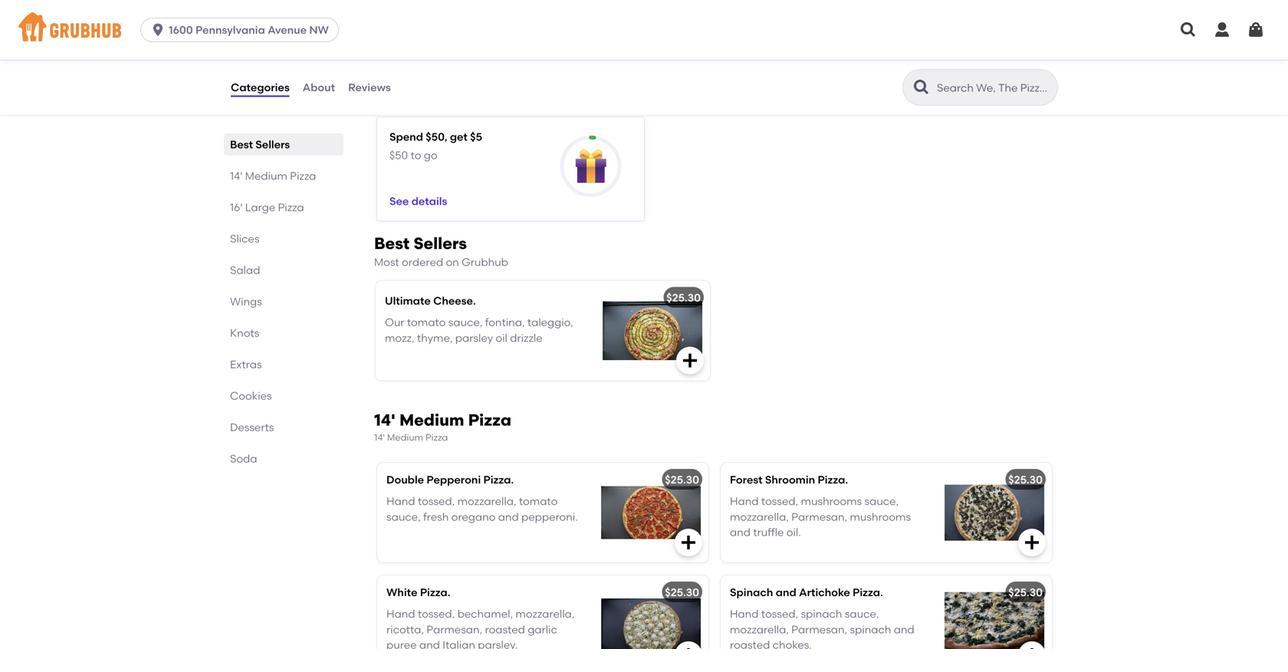 Task type: vqa. For each thing, say whether or not it's contained in the screenshot.
taleggio,
yes



Task type: locate. For each thing, give the bounding box(es) containing it.
medium up 16' large pizza
[[245, 170, 288, 183]]

0 vertical spatial sellers
[[256, 138, 290, 151]]

truffle
[[754, 526, 784, 539]]

$25.30
[[667, 291, 701, 304], [665, 474, 700, 487], [1009, 474, 1043, 487], [665, 586, 700, 599], [1009, 586, 1043, 599]]

tossed, down the forest shroomin pizza.
[[762, 495, 799, 508]]

0 vertical spatial 14'
[[230, 170, 243, 183]]

desserts
[[230, 421, 274, 434]]

best up 14' medium pizza
[[230, 138, 253, 151]]

pizza
[[290, 170, 316, 183], [278, 201, 304, 214], [468, 411, 512, 430], [426, 432, 448, 443]]

to
[[411, 149, 422, 162]]

parmesan, up oil. on the bottom
[[792, 511, 848, 524]]

hand down forest
[[730, 495, 759, 508]]

0 vertical spatial best
[[230, 138, 253, 151]]

0 horizontal spatial roasted
[[485, 624, 525, 637]]

1 vertical spatial roasted
[[730, 639, 771, 650]]

categories button
[[230, 60, 291, 115]]

0 vertical spatial medium
[[245, 170, 288, 183]]

pizza up 16' large pizza
[[290, 170, 316, 183]]

and for pepperoni.
[[498, 511, 519, 524]]

roasted inside hand tossed, bechamel, mozzarella, ricotta, parmesan, roasted garlic puree and italian parsley.
[[485, 624, 525, 637]]

16' large pizza
[[230, 201, 304, 214]]

1 horizontal spatial tomato
[[519, 495, 558, 508]]

0 horizontal spatial sellers
[[256, 138, 290, 151]]

tomato up thyme,
[[407, 316, 446, 329]]

tossed, up fresh
[[418, 495, 455, 508]]

slices
[[230, 232, 260, 246]]

tossed, for shroomin
[[762, 495, 799, 508]]

tossed,
[[418, 495, 455, 508], [762, 495, 799, 508], [418, 608, 455, 621], [762, 608, 799, 621]]

hand inside hand tossed, bechamel, mozzarella, ricotta, parmesan, roasted garlic puree and italian parsley.
[[387, 608, 415, 621]]

italian
[[443, 639, 476, 650]]

pizza for 16' large pizza
[[278, 201, 304, 214]]

tomato
[[407, 316, 446, 329], [519, 495, 558, 508]]

tomato inside "our tomato sauce, fontina, taleggio, mozz, thyme, parsley oil drizzle"
[[407, 316, 446, 329]]

tomato up pepperoni.
[[519, 495, 558, 508]]

mozzarella, inside hand tossed, mushrooms sauce, mozzarella, parmesan, mushrooms and truffle oil.
[[730, 511, 789, 524]]

tossed, inside hand tossed, mushrooms sauce, mozzarella, parmesan, mushrooms and truffle oil.
[[762, 495, 799, 508]]

tossed, inside hand tossed, mozzarella, tomato sauce, fresh oregano and pepperoni.
[[418, 495, 455, 508]]

hand inside hand tossed, mozzarella, tomato sauce, fresh oregano and pepperoni.
[[387, 495, 415, 508]]

forest
[[730, 474, 763, 487]]

mozzarella, up chokes.
[[730, 624, 789, 637]]

hand up ricotta,
[[387, 608, 415, 621]]

oil.
[[787, 526, 802, 539]]

oil
[[496, 332, 508, 345]]

pizza.
[[484, 474, 514, 487], [818, 474, 849, 487], [420, 586, 451, 599], [853, 586, 884, 599]]

0 vertical spatial mushrooms
[[801, 495, 862, 508]]

best up most
[[374, 234, 410, 254]]

sellers up 14' medium pizza
[[256, 138, 290, 151]]

medium up double pepperoni pizza.
[[400, 411, 465, 430]]

double pepperoni pizza. image
[[594, 463, 709, 563]]

0 horizontal spatial best
[[230, 138, 253, 151]]

categories
[[231, 81, 290, 94]]

salad
[[230, 264, 260, 277]]

reviews button
[[348, 60, 392, 115]]

and for roasted
[[894, 624, 915, 637]]

and inside hand tossed, mushrooms sauce, mozzarella, parmesan, mushrooms and truffle oil.
[[730, 526, 751, 539]]

1 horizontal spatial sellers
[[414, 234, 467, 254]]

sellers inside best sellers most ordered on grubhub
[[414, 234, 467, 254]]

ultimate
[[385, 295, 431, 308]]

best inside best sellers most ordered on grubhub
[[374, 234, 410, 254]]

pepperoni.
[[522, 511, 578, 524]]

tossed, up chokes.
[[762, 608, 799, 621]]

tomato inside hand tossed, mozzarella, tomato sauce, fresh oregano and pepperoni.
[[519, 495, 558, 508]]

roasted
[[485, 624, 525, 637], [730, 639, 771, 650]]

extras
[[230, 358, 262, 371]]

spinach
[[801, 608, 843, 621], [850, 624, 892, 637]]

cheese.
[[434, 295, 476, 308]]

about button
[[302, 60, 336, 115]]

0 vertical spatial roasted
[[485, 624, 525, 637]]

roasted left chokes.
[[730, 639, 771, 650]]

sauce, inside "our tomato sauce, fontina, taleggio, mozz, thyme, parsley oil drizzle"
[[449, 316, 483, 329]]

hand tossed, spinach sauce, mozzarella, parmesan, spinach and roasted chokes.
[[730, 608, 915, 650]]

and inside hand tossed, mozzarella, tomato sauce, fresh oregano and pepperoni.
[[498, 511, 519, 524]]

$25.30 for hand tossed, spinach sauce, mozzarella, parmesan, spinach and roasted chokes.
[[1009, 586, 1043, 599]]

pepperoni
[[427, 474, 481, 487]]

pizza up double pepperoni pizza.
[[426, 432, 448, 443]]

tossed, inside hand tossed, bechamel, mozzarella, ricotta, parmesan, roasted garlic puree and italian parsley.
[[418, 608, 455, 621]]

parmesan, up chokes.
[[792, 624, 848, 637]]

mushrooms
[[801, 495, 862, 508], [850, 511, 912, 524]]

mozzarella, inside hand tossed, spinach sauce, mozzarella, parmesan, spinach and roasted chokes.
[[730, 624, 789, 637]]

parmesan, inside hand tossed, spinach sauce, mozzarella, parmesan, spinach and roasted chokes.
[[792, 624, 848, 637]]

tossed, inside hand tossed, spinach sauce, mozzarella, parmesan, spinach and roasted chokes.
[[762, 608, 799, 621]]

hand down spinach
[[730, 608, 759, 621]]

hand inside hand tossed, mushrooms sauce, mozzarella, parmesan, mushrooms and truffle oil.
[[730, 495, 759, 508]]

$25.30 for hand tossed, mozzarella, tomato sauce, fresh oregano and pepperoni.
[[665, 474, 700, 487]]

1 vertical spatial tomato
[[519, 495, 558, 508]]

$25.30 for hand tossed, mushrooms sauce, mozzarella, parmesan, mushrooms and truffle oil.
[[1009, 474, 1043, 487]]

white
[[387, 586, 418, 599]]

roasted up parsley.
[[485, 624, 525, 637]]

mozzarella, up garlic
[[516, 608, 575, 621]]

1 vertical spatial sellers
[[414, 234, 467, 254]]

pizza. right 'white'
[[420, 586, 451, 599]]

14' for 14' medium pizza
[[230, 170, 243, 183]]

spend $50, get $5 $50 to go
[[390, 130, 483, 162]]

parmesan, inside hand tossed, bechamel, mozzarella, ricotta, parmesan, roasted garlic puree and italian parsley.
[[427, 624, 483, 637]]

2 vertical spatial 14'
[[374, 432, 385, 443]]

mozzarella, up oregano
[[458, 495, 517, 508]]

sellers
[[256, 138, 290, 151], [414, 234, 467, 254]]

mozzarella, inside hand tossed, bechamel, mozzarella, ricotta, parmesan, roasted garlic puree and italian parsley.
[[516, 608, 575, 621]]

0 vertical spatial spinach
[[801, 608, 843, 621]]

$50
[[390, 149, 408, 162]]

mozzarella, up truffle
[[730, 511, 789, 524]]

spinach and artichoke pizza.
[[730, 586, 884, 599]]

see details
[[390, 195, 448, 208]]

grubhub
[[462, 256, 509, 269]]

sauce,
[[449, 316, 483, 329], [865, 495, 899, 508], [387, 511, 421, 524], [845, 608, 880, 621]]

ricotta,
[[387, 624, 424, 637]]

1 horizontal spatial spinach
[[850, 624, 892, 637]]

forest shroomin pizza.
[[730, 474, 849, 487]]

oregano
[[452, 511, 496, 524]]

1 horizontal spatial best
[[374, 234, 410, 254]]

reviews
[[348, 81, 391, 94]]

30–40
[[272, 9, 299, 20]]

1600
[[169, 23, 193, 36]]

0 horizontal spatial tomato
[[407, 316, 446, 329]]

parmesan,
[[792, 511, 848, 524], [427, 624, 483, 637], [792, 624, 848, 637]]

medium up double
[[387, 432, 424, 443]]

svg image for hand tossed, mozzarella, tomato sauce, fresh oregano and pepperoni.
[[680, 534, 698, 552]]

sellers up on in the left of the page
[[414, 234, 467, 254]]

1 vertical spatial mushrooms
[[850, 511, 912, 524]]

and
[[498, 511, 519, 524], [730, 526, 751, 539], [776, 586, 797, 599], [894, 624, 915, 637], [420, 639, 440, 650]]

chokes.
[[773, 639, 812, 650]]

1 vertical spatial 14'
[[374, 411, 396, 430]]

pizza for 14' medium pizza
[[290, 170, 316, 183]]

parmesan, up italian
[[427, 624, 483, 637]]

14'
[[230, 170, 243, 183], [374, 411, 396, 430], [374, 432, 385, 443]]

bechamel,
[[458, 608, 513, 621]]

main navigation navigation
[[0, 0, 1289, 60]]

mozzarella, inside hand tossed, mozzarella, tomato sauce, fresh oregano and pepperoni.
[[458, 495, 517, 508]]

go
[[424, 149, 438, 162]]

hand for hand tossed, mushrooms sauce, mozzarella, parmesan, mushrooms and truffle oil.
[[730, 495, 759, 508]]

roasted inside hand tossed, spinach sauce, mozzarella, parmesan, spinach and roasted chokes.
[[730, 639, 771, 650]]

get
[[450, 130, 468, 144]]

medium for 14' medium pizza 14' medium pizza
[[400, 411, 465, 430]]

pizza up pepperoni
[[468, 411, 512, 430]]

our
[[385, 316, 405, 329]]

svg image for hand tossed, mushrooms sauce, mozzarella, parmesan, mushrooms and truffle oil.
[[1023, 534, 1042, 552]]

hand down double
[[387, 495, 415, 508]]

0 vertical spatial tomato
[[407, 316, 446, 329]]

shroomin
[[766, 474, 816, 487]]

pizza. right artichoke
[[853, 586, 884, 599]]

svg image
[[1180, 21, 1198, 39], [1214, 21, 1232, 39], [1247, 21, 1266, 39], [681, 352, 700, 370], [1023, 647, 1042, 650]]

search icon image
[[913, 78, 931, 97]]

medium
[[245, 170, 288, 183], [400, 411, 465, 430], [387, 432, 424, 443]]

forest shroomin pizza. image
[[938, 463, 1053, 563]]

knots
[[230, 327, 260, 340]]

hand tossed, bechamel, mozzarella, ricotta, parmesan, roasted garlic puree and italian parsley.
[[387, 608, 575, 650]]

pizza for 14' medium pizza 14' medium pizza
[[468, 411, 512, 430]]

tossed, down white pizza.
[[418, 608, 455, 621]]

tossed, for pepperoni
[[418, 495, 455, 508]]

1 horizontal spatial roasted
[[730, 639, 771, 650]]

hand inside hand tossed, spinach sauce, mozzarella, parmesan, spinach and roasted chokes.
[[730, 608, 759, 621]]

best
[[230, 138, 253, 151], [374, 234, 410, 254]]

parmesan, inside hand tossed, mushrooms sauce, mozzarella, parmesan, mushrooms and truffle oil.
[[792, 511, 848, 524]]

1 vertical spatial best
[[374, 234, 410, 254]]

ordered
[[402, 256, 444, 269]]

30–40 min option group
[[230, 0, 493, 28]]

mozz,
[[385, 332, 415, 345]]

and inside hand tossed, spinach sauce, mozzarella, parmesan, spinach and roasted chokes.
[[894, 624, 915, 637]]

pennsylvania
[[196, 23, 265, 36]]

pizza right large
[[278, 201, 304, 214]]

svg image
[[150, 22, 166, 38], [680, 534, 698, 552], [1023, 534, 1042, 552], [680, 647, 698, 650]]

1 vertical spatial medium
[[400, 411, 465, 430]]

and for truffle
[[730, 526, 751, 539]]

double pepperoni pizza.
[[387, 474, 514, 487]]

mozzarella,
[[458, 495, 517, 508], [730, 511, 789, 524], [516, 608, 575, 621], [730, 624, 789, 637]]



Task type: describe. For each thing, give the bounding box(es) containing it.
spinach and artichoke pizza. image
[[938, 576, 1053, 650]]

puree
[[387, 639, 417, 650]]

our tomato sauce, fontina, taleggio, mozz, thyme, parsley oil drizzle
[[385, 316, 574, 345]]

1600 pennsylvania avenue nw
[[169, 23, 329, 36]]

1600 pennsylvania avenue nw button
[[140, 18, 345, 42]]

drizzle
[[510, 332, 543, 345]]

spinach
[[730, 586, 774, 599]]

ultimate cheese.
[[385, 295, 476, 308]]

0 horizontal spatial spinach
[[801, 608, 843, 621]]

garlic
[[528, 624, 558, 637]]

taleggio,
[[528, 316, 574, 329]]

14' for 14' medium pizza 14' medium pizza
[[374, 411, 396, 430]]

reward icon image
[[574, 150, 608, 183]]

nw
[[309, 23, 329, 36]]

2 vertical spatial medium
[[387, 432, 424, 443]]

ultimate cheese. image
[[595, 281, 710, 381]]

sauce, inside hand tossed, mozzarella, tomato sauce, fresh oregano and pepperoni.
[[387, 511, 421, 524]]

hand for hand tossed, mozzarella, tomato sauce, fresh oregano and pepperoni.
[[387, 495, 415, 508]]

best for best sellers
[[230, 138, 253, 151]]

parsley
[[456, 332, 493, 345]]

parmesan, for chokes.
[[792, 624, 848, 637]]

thyme,
[[417, 332, 453, 345]]

tossed, for pizza.
[[418, 608, 455, 621]]

30–40 min
[[272, 9, 318, 20]]

best sellers
[[230, 138, 290, 151]]

tossed, for and
[[762, 608, 799, 621]]

white pizza. image
[[594, 576, 709, 650]]

1 vertical spatial spinach
[[850, 624, 892, 637]]

$50,
[[426, 130, 448, 144]]

most
[[374, 256, 399, 269]]

pizza. up hand tossed, mushrooms sauce, mozzarella, parmesan, mushrooms and truffle oil.
[[818, 474, 849, 487]]

soda
[[230, 453, 257, 466]]

large
[[245, 201, 276, 214]]

fresh
[[424, 511, 449, 524]]

and inside hand tossed, bechamel, mozzarella, ricotta, parmesan, roasted garlic puree and italian parsley.
[[420, 639, 440, 650]]

parmesan, for oil.
[[792, 511, 848, 524]]

svg image for hand tossed, bechamel, mozzarella, ricotta, parmesan, roasted garlic puree and italian parsley.
[[680, 647, 698, 650]]

14' medium pizza 14' medium pizza
[[374, 411, 512, 443]]

spend
[[390, 130, 423, 144]]

14' medium pizza
[[230, 170, 316, 183]]

sauce, inside hand tossed, spinach sauce, mozzarella, parmesan, spinach and roasted chokes.
[[845, 608, 880, 621]]

16'
[[230, 201, 243, 214]]

medium for 14' medium pizza
[[245, 170, 288, 183]]

parsley.
[[478, 639, 518, 650]]

see details button
[[390, 188, 448, 215]]

parmesan, for and
[[427, 624, 483, 637]]

double
[[387, 474, 424, 487]]

svg image inside 1600 pennsylvania avenue nw "button"
[[150, 22, 166, 38]]

$5
[[470, 130, 483, 144]]

cookies
[[230, 390, 272, 403]]

$25.30 for our tomato sauce, fontina, taleggio, mozz, thyme, parsley oil drizzle
[[667, 291, 701, 304]]

hand tossed, mushrooms sauce, mozzarella, parmesan, mushrooms and truffle oil.
[[730, 495, 912, 539]]

hand for hand tossed, spinach sauce, mozzarella, parmesan, spinach and roasted chokes.
[[730, 608, 759, 621]]

best sellers most ordered on grubhub
[[374, 234, 509, 269]]

white pizza.
[[387, 586, 451, 599]]

sellers for best sellers
[[256, 138, 290, 151]]

details
[[412, 195, 448, 208]]

pizza. up hand tossed, mozzarella, tomato sauce, fresh oregano and pepperoni.
[[484, 474, 514, 487]]

hand for hand tossed, bechamel, mozzarella, ricotta, parmesan, roasted garlic puree and italian parsley.
[[387, 608, 415, 621]]

$25.30 for hand tossed, bechamel, mozzarella, ricotta, parmesan, roasted garlic puree and italian parsley.
[[665, 586, 700, 599]]

sauce, inside hand tossed, mushrooms sauce, mozzarella, parmesan, mushrooms and truffle oil.
[[865, 495, 899, 508]]

fontina,
[[485, 316, 525, 329]]

min
[[301, 9, 318, 20]]

about
[[303, 81, 335, 94]]

avenue
[[268, 23, 307, 36]]

best for best sellers most ordered on grubhub
[[374, 234, 410, 254]]

artichoke
[[800, 586, 851, 599]]

hand tossed, mozzarella, tomato sauce, fresh oregano and pepperoni.
[[387, 495, 578, 524]]

wings
[[230, 295, 262, 308]]

see
[[390, 195, 409, 208]]

on
[[446, 256, 459, 269]]

Search We, The Pizza Express #1 search field
[[936, 81, 1053, 95]]

sellers for best sellers most ordered on grubhub
[[414, 234, 467, 254]]



